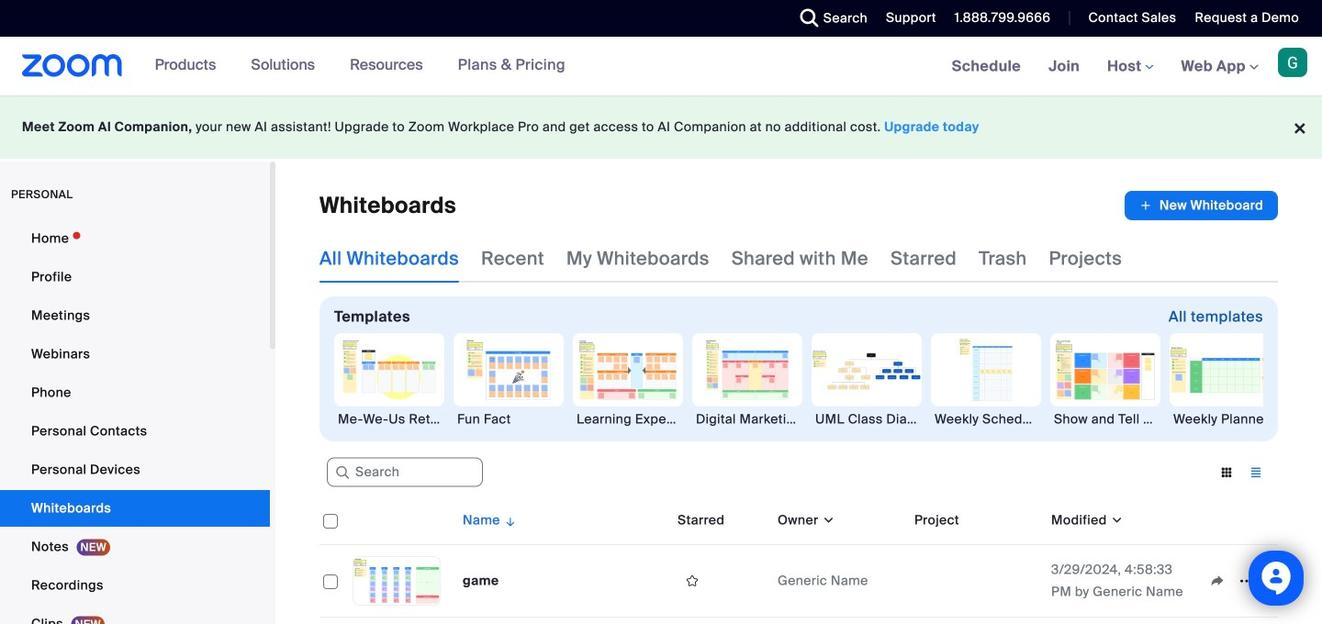 Task type: locate. For each thing, give the bounding box(es) containing it.
thumbnail of game image
[[354, 557, 440, 605]]

footer
[[0, 96, 1322, 159]]

profile picture image
[[1278, 48, 1308, 77]]

show and tell with a twist element
[[1051, 411, 1161, 429]]

personal menu menu
[[0, 220, 270, 624]]

list mode, selected image
[[1242, 465, 1271, 481]]

0 vertical spatial application
[[1125, 191, 1278, 220]]

Search text field
[[327, 458, 483, 487]]

digital marketing canvas element
[[692, 411, 803, 429]]

meetings navigation
[[938, 37, 1322, 97]]

product information navigation
[[141, 37, 579, 96]]

game element
[[463, 573, 499, 590]]

tabs of all whiteboard page tab list
[[320, 235, 1122, 283]]

learning experience canvas element
[[573, 411, 683, 429]]

application
[[1125, 191, 1278, 220], [320, 497, 1278, 618]]

add image
[[1140, 197, 1152, 215]]

down image
[[819, 512, 836, 530]]

banner
[[0, 37, 1322, 97]]

cell
[[907, 546, 1044, 618]]

weekly planner element
[[1170, 411, 1280, 429]]



Task type: describe. For each thing, give the bounding box(es) containing it.
1 vertical spatial application
[[320, 497, 1278, 618]]

grid mode, not selected image
[[1212, 465, 1242, 481]]

arrow down image
[[500, 510, 517, 532]]

uml class diagram element
[[812, 411, 922, 429]]

fun fact element
[[454, 411, 564, 429]]

me-we-us retrospective element
[[334, 411, 444, 429]]

click to star the whiteboard game image
[[678, 573, 707, 590]]

weekly schedule element
[[931, 411, 1041, 429]]

zoom logo image
[[22, 54, 123, 77]]



Task type: vqa. For each thing, say whether or not it's contained in the screenshot.
"banner"
yes



